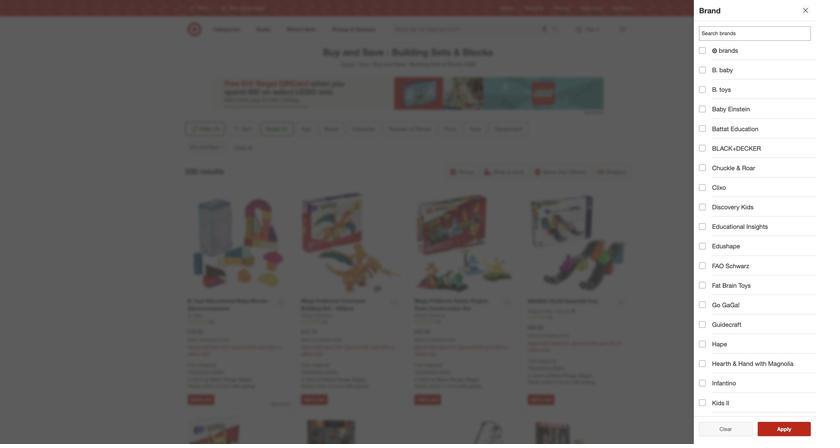 Task type: describe. For each thing, give the bounding box(es) containing it.
pokémon for construction
[[430, 298, 453, 304]]

baby inside 'b. baby' "link"
[[193, 313, 203, 318]]

pieces
[[415, 126, 431, 132]]

baby inside brand dialog
[[712, 105, 726, 113]]

filter
[[200, 126, 212, 132]]

49
[[548, 315, 552, 320]]

toys for magna-tiles downhill duo
[[541, 347, 550, 353]]

0 vertical spatial blocks
[[463, 46, 493, 58]]

249 link
[[188, 319, 288, 325]]

ii
[[726, 399, 729, 407]]

when for $20.99
[[414, 337, 425, 342]]

find stores
[[612, 6, 632, 11]]

1 vertical spatial sponsored
[[271, 402, 290, 407]]

Baby Einstein checkbox
[[699, 106, 706, 112]]

b. inside "link"
[[188, 313, 192, 318]]

at for mega pokémon kanto region team construction set
[[432, 377, 436, 383]]

weekly
[[525, 6, 538, 11]]

add to cart for $19.99
[[191, 397, 212, 402]]

clear for clear
[[720, 426, 732, 433]]

mega pokémon charizard building set - 222pcs
[[301, 298, 365, 312]]

toys inside brand dialog
[[739, 282, 751, 289]]

$50 for $10.79
[[316, 345, 323, 350]]

on for mega pokémon kanto region team construction set
[[503, 345, 509, 350]]

price
[[444, 126, 456, 132]]

clear all
[[234, 144, 252, 151]]

einstein
[[728, 105, 750, 113]]

to for $20.99
[[426, 397, 430, 402]]

and for buy and save : building sets & blocks target / toys / buy and save : building sets & blocks (226)
[[343, 46, 360, 58]]

type button
[[464, 122, 487, 136]]

educational inside b. toys educational baby blocks - elemenosqueeze
[[206, 298, 235, 304]]

spend down 249 link
[[231, 345, 245, 350]]

shop in store
[[493, 169, 524, 175]]

mega construx for set
[[301, 313, 333, 318]]

& left (226) on the right top
[[442, 61, 446, 67]]

pickup button
[[446, 165, 478, 179]]

all
[[247, 144, 252, 151]]

$25 for mega pokémon kanto region team construction set
[[495, 345, 502, 350]]

brands
[[719, 47, 738, 54]]

same day delivery button
[[531, 165, 591, 179]]

spend down 49 link
[[572, 341, 585, 346]]

0 vertical spatial kids
[[741, 203, 754, 211]]

199
[[435, 319, 441, 324]]

magna-tiles downhill duo
[[528, 298, 598, 305]]

BLACK+DECKER checkbox
[[699, 145, 706, 152]]

go
[[712, 301, 721, 309]]

& down what can we help you find? suggestions appear below search box
[[454, 46, 460, 58]]

toys link
[[359, 61, 369, 67]]

registry
[[500, 6, 515, 11]]

226
[[185, 167, 198, 176]]

shop in store button
[[481, 165, 528, 179]]

$50 for $69.99
[[543, 341, 550, 346]]

222pcs
[[336, 305, 354, 312]]

add to cart button for $69.99
[[528, 395, 555, 405]]

age
[[302, 126, 311, 132]]

tiles
[[549, 298, 564, 305]]

baby inside brand dialog
[[720, 66, 733, 74]]

downhill
[[565, 298, 586, 305]]

within for $69.99
[[542, 379, 554, 385]]

construction
[[429, 305, 461, 312]]

department
[[495, 126, 523, 132]]

Battat Education checkbox
[[699, 125, 706, 132]]

apply button
[[758, 422, 811, 437]]

pickup for $20.99
[[468, 384, 482, 389]]

buy and save : building sets & blocks target / toys / buy and save : building sets & blocks (226)
[[323, 46, 493, 67]]

pokémon for -
[[316, 298, 340, 304]]

stores
[[621, 6, 632, 11]]

fat
[[712, 282, 721, 289]]

2 horizontal spatial save
[[394, 61, 406, 67]]

siegen for $69.99
[[578, 373, 593, 378]]

add to cart button for $10.79
[[301, 395, 328, 405]]

purchased for $69.99
[[539, 333, 558, 338]]

Kids II checkbox
[[699, 400, 706, 406]]

edushape
[[712, 243, 740, 250]]

248 link
[[301, 319, 401, 325]]

(1) for deals (1)
[[282, 126, 288, 132]]

$10, for $20.99
[[448, 345, 457, 350]]

mega construx link for set
[[301, 312, 333, 319]]

49 link
[[528, 315, 629, 320]]

spend down 199 link
[[458, 345, 472, 350]]

deals
[[266, 126, 280, 132]]

baton for $69.99
[[550, 373, 563, 378]]

1 vertical spatial ¬
[[571, 308, 576, 315]]

education
[[731, 125, 759, 132]]

b. baby link
[[188, 312, 203, 319]]

ready for $69.99
[[528, 379, 541, 385]]

schwarz
[[726, 262, 749, 270]]

magnolia
[[768, 360, 794, 368]]

b. toys educational baby blocks - elemenosqueeze
[[188, 298, 271, 312]]

toys inside b. toys educational baby blocks - elemenosqueeze
[[194, 298, 205, 304]]

set inside 'mega pokémon charizard building set - 222pcs'
[[323, 305, 331, 312]]

on for b. toys educational baby blocks - elemenosqueeze
[[277, 345, 282, 350]]

b. baby inside brand dialog
[[712, 66, 733, 74]]

mega inside 'mega pokémon charizard building set - 222pcs'
[[301, 298, 315, 304]]

2 for $20.99
[[442, 384, 445, 389]]

Infantino checkbox
[[699, 380, 706, 387]]

target link
[[340, 61, 355, 67]]

free shipping * * exclusions apply. in stock at  baton rouge siegen ready within 2 hours with pickup for $20.99
[[414, 362, 482, 389]]

online for $69.99
[[559, 333, 569, 338]]

Fat Brain Toys checkbox
[[699, 282, 706, 289]]

toys inside buy and save : building sets & blocks target / toys / buy and save : building sets & blocks (226)
[[359, 61, 369, 67]]

clear all button
[[234, 144, 252, 151]]

mega inside mega pokémon kanto region team construction set
[[414, 298, 428, 304]]

toys inside brand dialog
[[720, 86, 731, 93]]

same
[[543, 169, 557, 175]]

when for $69.99
[[528, 333, 538, 338]]

baby inside b. toys educational baby blocks - elemenosqueeze
[[237, 298, 249, 304]]

target circle
[[580, 6, 602, 11]]

$69.99 when purchased online spend $50 save $10, spend $100 save $25 on select toys
[[528, 325, 622, 353]]

add for $19.99
[[191, 397, 198, 402]]

$10.79 when purchased online spend $50 save $10, spend $100 save $25 on select toys
[[301, 329, 395, 357]]

and for buy and save
[[199, 144, 207, 150]]

filter (1)
[[200, 126, 220, 132]]

infantino
[[712, 380, 736, 387]]

exclusions apply. button for $10.79
[[303, 369, 338, 375]]

baby einstein
[[712, 105, 750, 113]]

at inside "magna-tiles only at ¬"
[[566, 309, 570, 314]]

1 horizontal spatial :
[[407, 61, 409, 67]]

What can we help you find? suggestions appear below search field
[[392, 22, 554, 36]]

Edushape checkbox
[[699, 243, 706, 250]]

shipping
[[606, 169, 627, 175]]

hearth & hand with magnolia
[[712, 360, 794, 368]]

1 vertical spatial blocks
[[447, 61, 463, 67]]

target circle link
[[580, 5, 602, 11]]

charizard
[[341, 298, 365, 304]]

0 vertical spatial target
[[580, 6, 591, 11]]

find stores link
[[612, 5, 632, 11]]

Hearth & Hand with Magnolia checkbox
[[699, 361, 706, 367]]

$25 for mega pokémon charizard building set - 222pcs
[[381, 345, 389, 350]]

buy and save
[[190, 144, 218, 150]]

team
[[414, 305, 428, 312]]

$100 for b. toys educational baby blocks - elemenosqueeze
[[246, 345, 256, 350]]

stock for $69.99
[[533, 373, 544, 378]]

$100 for magna-tiles downhill duo
[[586, 341, 596, 346]]

building inside 'mega pokémon charizard building set - 222pcs'
[[301, 305, 321, 312]]

baton for $20.99
[[437, 377, 449, 383]]

$25 for b. toys educational baby blocks - elemenosqueeze
[[268, 345, 275, 350]]

add to cart for $20.99
[[417, 397, 438, 402]]

magna-tiles link
[[528, 308, 554, 315]]

hours for $69.99
[[559, 379, 571, 385]]

fao
[[712, 262, 724, 270]]

1 vertical spatial sets
[[431, 61, 441, 67]]

226 results
[[185, 167, 224, 176]]

fao schwarz
[[712, 262, 749, 270]]

$20.99 when purchased online spend $50 save $10, spend $100 save $25 on select toys
[[414, 329, 509, 357]]

tiles
[[543, 309, 553, 314]]

hours for $20.99
[[446, 384, 457, 389]]

add to cart for $69.99
[[531, 397, 552, 402]]

$50 for $20.99
[[429, 345, 437, 350]]

apply. for $69.99
[[553, 365, 565, 371]]

search
[[549, 27, 565, 33]]

$50 for $19.99
[[202, 345, 210, 350]]

2 for $69.99
[[555, 379, 558, 385]]

exclusions for $10.79
[[303, 369, 324, 375]]

buy and save button
[[185, 140, 230, 154]]

magna-tiles downhill duo link
[[528, 298, 598, 305]]

spend down $10.79
[[301, 345, 315, 350]]

- for set
[[332, 305, 334, 312]]

mega construx for team
[[414, 313, 446, 318]]

spend down the $69.99
[[528, 341, 541, 346]]

$19.99 when purchased online spend $50 save $10, spend $100 save $25 on select toys
[[188, 329, 282, 357]]

on for magna-tiles downhill duo
[[617, 341, 622, 346]]

filter (1) button
[[185, 122, 225, 136]]

results
[[200, 167, 224, 176]]

add to cart button for $20.99
[[414, 395, 441, 405]]

gaga!
[[722, 301, 740, 309]]

Chuckle & Roar checkbox
[[699, 165, 706, 171]]

discovery
[[712, 203, 740, 211]]

b. right b. toys checkbox
[[712, 86, 718, 93]]

type
[[470, 126, 481, 132]]

cart for $10.79
[[317, 397, 325, 402]]

magna-
[[528, 298, 549, 305]]

kids ii
[[712, 399, 729, 407]]

$25 for magna-tiles downhill duo
[[608, 341, 615, 346]]

brand inside brand button
[[325, 126, 339, 132]]

within for $10.79
[[315, 384, 327, 389]]

go gaga!
[[712, 301, 740, 309]]



Task type: vqa. For each thing, say whether or not it's contained in the screenshot.
Based On Your Recent Browsing on the top left of page
no



Task type: locate. For each thing, give the bounding box(es) containing it.
0 horizontal spatial educational
[[206, 298, 235, 304]]

3 to from the left
[[426, 397, 430, 402]]

on inside $19.99 when purchased online spend $50 save $10, spend $100 save $25 on select toys
[[277, 345, 282, 350]]

toys for mega pokémon kanto region team construction set
[[428, 351, 436, 357]]

2 vertical spatial buy
[[190, 144, 198, 150]]

and down filter (1) button
[[199, 144, 207, 150]]

$50 inside '$10.79 when purchased online spend $50 save $10, spend $100 save $25 on select toys'
[[316, 345, 323, 350]]

1 horizontal spatial baby
[[720, 66, 733, 74]]

2 horizontal spatial buy
[[374, 61, 383, 67]]

b. toys educational baby blocks - elemenosqueeze link
[[188, 297, 273, 312]]

and up target link
[[343, 46, 360, 58]]

exclusions apply. button for $69.99
[[529, 365, 565, 371]]

$10, down 199 link
[[448, 345, 457, 350]]

$10, inside $20.99 when purchased online spend $50 save $10, spend $100 save $25 on select toys
[[448, 345, 457, 350]]

select inside $20.99 when purchased online spend $50 save $10, spend $100 save $25 on select toys
[[414, 351, 427, 357]]

0 vertical spatial toys
[[359, 61, 369, 67]]

free shipping * * exclusions apply. in stock at  baton rouge siegen ready within 2 hours with pickup for $69.99
[[528, 358, 595, 385]]

3 add to cart from the left
[[417, 397, 438, 402]]

character button
[[347, 122, 381, 136]]

age button
[[296, 122, 316, 136]]

purchased inside $19.99 when purchased online spend $50 save $10, spend $100 save $25 on select toys
[[199, 337, 218, 342]]

1 vertical spatial toys
[[739, 282, 751, 289]]

0 horizontal spatial b. baby
[[188, 313, 203, 318]]

toys
[[359, 61, 369, 67], [739, 282, 751, 289]]

fao schwarz magnetic tile set 40pc image
[[301, 416, 401, 444], [301, 416, 401, 444]]

$25
[[608, 341, 615, 346], [268, 345, 275, 350], [381, 345, 389, 350], [495, 345, 502, 350]]

toys right target link
[[359, 61, 369, 67]]

baby up 249 link
[[237, 298, 249, 304]]

shipping for $69.99
[[538, 358, 556, 364]]

select for $19.99
[[188, 351, 200, 357]]

clear left all
[[234, 144, 246, 151]]

1 horizontal spatial target
[[580, 6, 591, 11]]

educational up elemenosqueeze
[[206, 298, 235, 304]]

1 vertical spatial b. baby
[[188, 313, 203, 318]]

mega pokémon build & show pikachu building set - 211pcs image
[[188, 416, 288, 444], [188, 416, 288, 444]]

1 horizontal spatial save
[[362, 46, 384, 58]]

toys for b. toys educational baby blocks - elemenosqueeze
[[201, 351, 210, 357]]

cart for $20.99
[[431, 397, 438, 402]]

0 horizontal spatial mega construx
[[301, 313, 333, 318]]

buy for buy and save
[[190, 144, 198, 150]]

in for $10.79
[[301, 377, 305, 383]]

$50 inside $20.99 when purchased online spend $50 save $10, spend $100 save $25 on select toys
[[429, 345, 437, 350]]

mega construx link up 199
[[414, 312, 446, 319]]

1 vertical spatial :
[[407, 61, 409, 67]]

online inside $19.99 when purchased online spend $50 save $10, spend $100 save $25 on select toys
[[219, 337, 229, 342]]

number of pieces
[[389, 126, 431, 132]]

1 construx from the left
[[314, 313, 333, 318]]

b.
[[712, 66, 718, 74], [712, 86, 718, 93], [188, 298, 193, 304], [188, 313, 192, 318]]

within for $20.99
[[429, 384, 441, 389]]

clear inside button
[[720, 426, 732, 433]]

rouge for $69.99
[[564, 373, 577, 378]]

character
[[352, 126, 375, 132]]

mega pokémon charizard building set - 222pcs image
[[301, 193, 401, 294], [301, 193, 401, 294]]

$10, down 249 link
[[222, 345, 230, 350]]

4 add from the left
[[531, 397, 538, 402]]

$100 inside $19.99 when purchased online spend $50 save $10, spend $100 save $25 on select toys
[[246, 345, 256, 350]]

select inside '$10.79 when purchased online spend $50 save $10, spend $100 save $25 on select toys'
[[301, 351, 313, 357]]

purchased for $10.79
[[312, 337, 331, 342]]

online down 49 link
[[559, 333, 569, 338]]

mega pokémon kanto region team construction set image
[[414, 193, 515, 294], [414, 193, 515, 294]]

Discovery Kids checkbox
[[699, 204, 706, 210]]

weekly ad link
[[525, 5, 544, 11]]

select down the $69.99
[[528, 347, 540, 353]]

1 horizontal spatial -
[[332, 305, 334, 312]]

$25 inside $19.99 when purchased online spend $50 save $10, spend $100 save $25 on select toys
[[268, 345, 275, 350]]

2 mega construx from the left
[[414, 313, 446, 318]]

$10.79
[[301, 329, 317, 335]]

circle
[[592, 6, 602, 11]]

0 horizontal spatial and
[[199, 144, 207, 150]]

mega pokémon charizard building set - 222pcs link
[[301, 297, 386, 312]]

2 (1) from the left
[[282, 126, 288, 132]]

free shipping * * exclusions apply. in stock at  baton rouge siegen ready within 2 hours with pickup for $10.79
[[301, 362, 369, 389]]

0 vertical spatial brand
[[699, 6, 721, 15]]

$100 for mega pokémon kanto region team construction set
[[473, 345, 483, 350]]

siegen for $20.99
[[465, 377, 479, 383]]

2 vertical spatial and
[[199, 144, 207, 150]]

0 horizontal spatial save
[[208, 144, 218, 150]]

$100 down 199 link
[[473, 345, 483, 350]]

when down '$20.99'
[[414, 337, 425, 342]]

b. right b. baby option
[[712, 66, 718, 74]]

0 horizontal spatial buy
[[190, 144, 198, 150]]

elemenosqueeze
[[188, 305, 230, 312]]

when
[[528, 333, 538, 338], [188, 337, 198, 342], [301, 337, 311, 342], [414, 337, 425, 342]]

free for $20.99
[[414, 362, 423, 368]]

0 vertical spatial ¬
[[712, 47, 717, 55]]

Go GaGa! checkbox
[[699, 302, 706, 308]]

1 vertical spatial save
[[394, 61, 406, 67]]

on
[[617, 341, 622, 346], [277, 345, 282, 350], [390, 345, 395, 350], [503, 345, 509, 350]]

online inside $20.99 when purchased online spend $50 save $10, spend $100 save $25 on select toys
[[445, 337, 456, 342]]

1 horizontal spatial toys
[[739, 282, 751, 289]]

1 horizontal spatial /
[[371, 61, 372, 67]]

B. toys checkbox
[[699, 86, 706, 93]]

1 horizontal spatial buy
[[323, 46, 340, 58]]

construx for set
[[314, 313, 333, 318]]

1 horizontal spatial mega construx
[[414, 313, 446, 318]]

blocks
[[463, 46, 493, 58], [447, 61, 463, 67], [251, 298, 268, 304]]

clear for clear all
[[234, 144, 246, 151]]

1 vertical spatial kids
[[712, 399, 725, 407]]

1 horizontal spatial sponsored
[[584, 110, 604, 115]]

with for magna-tiles downhill duo
[[572, 379, 580, 385]]

spend down '$20.99'
[[414, 345, 428, 350]]

0 horizontal spatial target
[[340, 61, 355, 67]]

2 for $10.79
[[329, 384, 331, 389]]

buy
[[323, 46, 340, 58], [374, 61, 383, 67], [190, 144, 198, 150]]

baby down ¬ brands
[[720, 66, 733, 74]]

2 cart from the left
[[317, 397, 325, 402]]

target left toys link
[[340, 61, 355, 67]]

kids left ii
[[712, 399, 725, 407]]

1 horizontal spatial set
[[463, 305, 471, 312]]

select inside $69.99 when purchased online spend $50 save $10, spend $100 save $25 on select toys
[[528, 347, 540, 353]]

$50 down $19.99
[[202, 345, 210, 350]]

0 horizontal spatial baby
[[237, 298, 249, 304]]

when inside $69.99 when purchased online spend $50 save $10, spend $100 save $25 on select toys
[[528, 333, 538, 338]]

/ right toys link
[[371, 61, 372, 67]]

$50 down '$20.99'
[[429, 345, 437, 350]]

magna-tiles downhill duo image
[[528, 193, 629, 294], [528, 193, 629, 294]]

select inside $19.99 when purchased online spend $50 save $10, spend $100 save $25 on select toys
[[188, 351, 200, 357]]

exclusions for $20.99
[[416, 369, 438, 375]]

0 horizontal spatial sponsored
[[271, 402, 290, 407]]

1 (1) from the left
[[214, 126, 220, 132]]

number
[[389, 126, 408, 132]]

purchased down '$20.99'
[[426, 337, 444, 342]]

1 to from the left
[[199, 397, 203, 402]]

$10, inside '$10.79 when purchased online spend $50 save $10, spend $100 save $25 on select toys'
[[335, 345, 344, 350]]

brain
[[723, 282, 737, 289]]

save for buy and save : building sets & blocks target / toys / buy and save : building sets & blocks (226)
[[362, 46, 384, 58]]

$19.99
[[188, 329, 203, 335]]

when down the $69.99
[[528, 333, 538, 338]]

4 add to cart button from the left
[[528, 395, 555, 405]]

save up toys link
[[362, 46, 384, 58]]

online down 248 link
[[332, 337, 342, 342]]

$100 for mega pokémon charizard building set - 222pcs
[[360, 345, 370, 350]]

1 vertical spatial buy
[[374, 61, 383, 67]]

when for $10.79
[[301, 337, 311, 342]]

1 horizontal spatial educational
[[712, 223, 745, 230]]

online for $19.99
[[219, 337, 229, 342]]

$25 inside $20.99 when purchased online spend $50 save $10, spend $100 save $25 on select toys
[[495, 345, 502, 350]]

0 vertical spatial educational
[[712, 223, 745, 230]]

2 vertical spatial save
[[208, 144, 218, 150]]

redcard link
[[554, 5, 570, 11]]

$50 inside $19.99 when purchased online spend $50 save $10, spend $100 save $25 on select toys
[[202, 345, 210, 350]]

redcard
[[554, 6, 570, 11]]

toys inside '$10.79 when purchased online spend $50 save $10, spend $100 save $25 on select toys'
[[315, 351, 323, 357]]

baton
[[550, 373, 563, 378], [210, 377, 222, 383], [324, 377, 336, 383], [437, 377, 449, 383]]

1 horizontal spatial mega construx link
[[414, 312, 446, 319]]

2 vertical spatial blocks
[[251, 298, 268, 304]]

baby
[[712, 105, 726, 113], [237, 298, 249, 304]]

2 construx from the left
[[427, 313, 446, 318]]

0 horizontal spatial mega construx link
[[301, 312, 333, 319]]

199 link
[[414, 319, 515, 325]]

0 vertical spatial baby
[[720, 66, 733, 74]]

2 horizontal spatial and
[[384, 61, 393, 67]]

$25 inside '$10.79 when purchased online spend $50 save $10, spend $100 save $25 on select toys'
[[381, 345, 389, 350]]

purchased down $10.79
[[312, 337, 331, 342]]

- for blocks
[[269, 298, 271, 304]]

advertisement region
[[213, 77, 604, 110]]

save inside button
[[208, 144, 218, 150]]

None checkbox
[[699, 47, 706, 54]]

/ left toys link
[[356, 61, 358, 67]]

1 horizontal spatial (1)
[[282, 126, 288, 132]]

toys inside $20.99 when purchased online spend $50 save $10, spend $100 save $25 on select toys
[[428, 351, 436, 357]]

¬
[[712, 47, 717, 55], [571, 308, 576, 315]]

free for $69.99
[[528, 358, 537, 364]]

online for $20.99
[[445, 337, 456, 342]]

Educational Insights checkbox
[[699, 223, 706, 230]]

pickup for $10.79
[[355, 384, 369, 389]]

$10, down 49 link
[[562, 341, 570, 346]]

0 vertical spatial sponsored
[[584, 110, 604, 115]]

rouge for $10.79
[[337, 377, 350, 383]]

buy inside button
[[190, 144, 198, 150]]

1 vertical spatial baby
[[193, 313, 203, 318]]

apply. for $10.79
[[326, 369, 338, 375]]

purchased for $20.99
[[426, 337, 444, 342]]

brand dialog
[[694, 0, 816, 444]]

save down filter (1)
[[208, 144, 218, 150]]

target left circle
[[580, 6, 591, 11]]

1 add from the left
[[191, 397, 198, 402]]

online inside $69.99 when purchased online spend $50 save $10, spend $100 save $25 on select toys
[[559, 333, 569, 338]]

set inside mega pokémon kanto region team construction set
[[463, 305, 471, 312]]

save for buy and save
[[208, 144, 218, 150]]

$50 down the $69.99
[[543, 341, 550, 346]]

mega pokémon kanto region team construction set
[[414, 298, 488, 312]]

mega pokémon kanto region team construction set link
[[414, 297, 499, 312]]

exclusions
[[529, 365, 551, 371], [189, 369, 211, 375], [303, 369, 324, 375], [416, 369, 438, 375]]

pickup for $69.99
[[582, 379, 595, 385]]

toys right brain
[[739, 282, 751, 289]]

FAO Schwarz checkbox
[[699, 263, 706, 269]]

online inside '$10.79 when purchased online spend $50 save $10, spend $100 save $25 on select toys'
[[332, 337, 342, 342]]

1 vertical spatial educational
[[206, 298, 235, 304]]

pokémon up 222pcs
[[316, 298, 340, 304]]

guidecraft
[[712, 321, 742, 328]]

$100 inside $69.99 when purchased online spend $50 save $10, spend $100 save $25 on select toys
[[586, 341, 596, 346]]

mega construx up 248
[[301, 313, 333, 318]]

- inside 'mega pokémon charizard building set - 222pcs'
[[332, 305, 334, 312]]

free for $10.79
[[301, 362, 310, 368]]

save up the advertisement 'region'
[[394, 61, 406, 67]]

4 cart from the left
[[544, 397, 552, 402]]

1 mega construx link from the left
[[301, 312, 333, 319]]

1 vertical spatial building
[[410, 61, 429, 67]]

online down 199 link
[[445, 337, 456, 342]]

3 add from the left
[[417, 397, 425, 402]]

2 set from the left
[[463, 305, 471, 312]]

only
[[556, 309, 565, 314]]

add to cart button for $19.99
[[188, 395, 215, 405]]

1 vertical spatial brand
[[325, 126, 339, 132]]

sets
[[431, 46, 451, 58], [431, 61, 441, 67]]

construx
[[314, 313, 333, 318], [427, 313, 446, 318]]

set up 248
[[323, 305, 331, 312]]

shipping for $20.99
[[425, 362, 442, 368]]

cart for $19.99
[[204, 397, 212, 402]]

toys for mega pokémon charizard building set - 222pcs
[[315, 351, 323, 357]]

baby right baby einstein checkbox on the top of the page
[[712, 105, 726, 113]]

2 vertical spatial building
[[301, 305, 321, 312]]

select for $20.99
[[414, 351, 427, 357]]

mega construx link for team
[[414, 312, 446, 319]]

purchased inside $20.99 when purchased online spend $50 save $10, spend $100 save $25 on select toys
[[426, 337, 444, 342]]

b. baby down elemenosqueeze
[[188, 313, 203, 318]]

sort button
[[227, 122, 258, 136]]

1 add to cart button from the left
[[188, 395, 215, 405]]

¬ down downhill
[[571, 308, 576, 315]]

add for $10.79
[[304, 397, 311, 402]]

0 horizontal spatial :
[[387, 46, 389, 58]]

when inside $19.99 when purchased online spend $50 save $10, spend $100 save $25 on select toys
[[188, 337, 198, 342]]

exclusions apply. button for $20.99
[[416, 369, 451, 375]]

delivery
[[568, 169, 587, 175]]

0 vertical spatial save
[[362, 46, 384, 58]]

$50 inside $69.99 when purchased online spend $50 save $10, spend $100 save $25 on select toys
[[543, 341, 550, 346]]

buy for buy and save : building sets & blocks target / toys / buy and save : building sets & blocks (226)
[[323, 46, 340, 58]]

spend
[[528, 341, 541, 346], [572, 341, 585, 346], [188, 345, 201, 350], [231, 345, 245, 350], [301, 345, 315, 350], [345, 345, 358, 350], [414, 345, 428, 350], [458, 345, 472, 350]]

(1) right filter on the top left
[[214, 126, 220, 132]]

hours for $10.79
[[332, 384, 344, 389]]

b. baby down ¬ brands
[[712, 66, 733, 74]]

$25 inside $69.99 when purchased online spend $50 save $10, spend $100 save $25 on select toys
[[608, 341, 615, 346]]

$10, inside $19.99 when purchased online spend $50 save $10, spend $100 save $25 on select toys
[[222, 345, 230, 350]]

0 horizontal spatial toys
[[359, 61, 369, 67]]

search button
[[549, 22, 565, 38]]

$10, for $69.99
[[562, 341, 570, 346]]

toys up the baby einstein
[[720, 86, 731, 93]]

in for $20.99
[[414, 377, 418, 383]]

rouge for $20.99
[[450, 377, 464, 383]]

$10, down 248 link
[[335, 345, 344, 350]]

2 add from the left
[[304, 397, 311, 402]]

1 horizontal spatial and
[[343, 46, 360, 58]]

1 vertical spatial baby
[[237, 298, 249, 304]]

Hape checkbox
[[699, 341, 706, 348]]

$100 down 249 link
[[246, 345, 256, 350]]

0 vertical spatial :
[[387, 46, 389, 58]]

toys down $19.99
[[201, 351, 210, 357]]

on inside $20.99 when purchased online spend $50 save $10, spend $100 save $25 on select toys
[[503, 345, 509, 350]]

when down $19.99
[[188, 337, 198, 342]]

chuckle & roar
[[712, 164, 755, 172]]

0 horizontal spatial -
[[269, 298, 271, 304]]

3 add to cart button from the left
[[414, 395, 441, 405]]

¬ inside ¬ brands
[[712, 47, 717, 55]]

$100 inside $20.99 when purchased online spend $50 save $10, spend $100 save $25 on select toys
[[473, 345, 483, 350]]

Guidecraft checkbox
[[699, 321, 706, 328]]

0 vertical spatial sets
[[431, 46, 451, 58]]

1 mega construx from the left
[[301, 313, 333, 318]]

toys inside $69.99 when purchased online spend $50 save $10, spend $100 save $25 on select toys
[[541, 347, 550, 353]]

ad
[[539, 6, 544, 11]]

0 horizontal spatial kids
[[712, 399, 725, 407]]

1 horizontal spatial baby
[[712, 105, 726, 113]]

(1) inside filter (1) button
[[214, 126, 220, 132]]

select down $10.79
[[301, 351, 313, 357]]

0 horizontal spatial construx
[[314, 313, 333, 318]]

when down $10.79
[[301, 337, 311, 342]]

1 horizontal spatial brand
[[699, 6, 721, 15]]

baby down elemenosqueeze
[[193, 313, 203, 318]]

on for mega pokémon charizard building set - 222pcs
[[390, 345, 395, 350]]

1 horizontal spatial kids
[[741, 203, 754, 211]]

spend down $19.99
[[188, 345, 201, 350]]

ready for $10.79
[[301, 384, 314, 389]]

2 / from the left
[[371, 61, 372, 67]]

when inside '$10.79 when purchased online spend $50 save $10, spend $100 save $25 on select toys'
[[301, 337, 311, 342]]

blocks left (226) on the right top
[[447, 61, 463, 67]]

insights
[[747, 223, 768, 230]]

1 set from the left
[[323, 305, 331, 312]]

2 add to cart button from the left
[[301, 395, 328, 405]]

spend down 248 link
[[345, 345, 358, 350]]

1 horizontal spatial ¬
[[712, 47, 717, 55]]

toys up elemenosqueeze
[[194, 298, 205, 304]]

online for $10.79
[[332, 337, 342, 342]]

pokémon inside mega pokémon kanto region team construction set
[[430, 298, 453, 304]]

select down $19.99
[[188, 351, 200, 357]]

set
[[323, 305, 331, 312], [463, 305, 471, 312]]

add for $69.99
[[531, 397, 538, 402]]

4 to from the left
[[539, 397, 543, 402]]

0 horizontal spatial pokémon
[[316, 298, 340, 304]]

construx up 199
[[427, 313, 446, 318]]

shipping
[[538, 358, 556, 364], [198, 362, 215, 368], [311, 362, 329, 368], [425, 362, 442, 368]]

purchased down the $69.99
[[539, 333, 558, 338]]

online down 249 link
[[219, 337, 229, 342]]

toys inside $19.99 when purchased online spend $50 save $10, spend $100 save $25 on select toys
[[201, 351, 210, 357]]

in for $69.99
[[528, 373, 532, 378]]

and right toys link
[[384, 61, 393, 67]]

b. toys educational baby blocks - elemenosqueeze image
[[188, 193, 288, 294], [188, 193, 288, 294]]

0 vertical spatial b. baby
[[712, 66, 733, 74]]

target inside buy and save : building sets & blocks target / toys / buy and save : building sets & blocks (226)
[[340, 61, 355, 67]]

construx for team
[[427, 313, 446, 318]]

1 add to cart from the left
[[191, 397, 212, 402]]

purchased inside $69.99 when purchased online spend $50 save $10, spend $100 save $25 on select toys
[[539, 333, 558, 338]]

249
[[208, 319, 214, 324]]

3 cart from the left
[[431, 397, 438, 402]]

0 vertical spatial and
[[343, 46, 360, 58]]

$10, inside $69.99 when purchased online spend $50 save $10, spend $100 save $25 on select toys
[[562, 341, 570, 346]]

$100 inside '$10.79 when purchased online spend $50 save $10, spend $100 save $25 on select toys'
[[360, 345, 370, 350]]

department button
[[489, 122, 528, 136]]

None text field
[[699, 26, 811, 41]]

sponsored
[[584, 110, 604, 115], [271, 402, 290, 407]]

day
[[558, 169, 567, 175]]

to for $10.79
[[313, 397, 316, 402]]

select down '$20.99'
[[414, 351, 427, 357]]

on inside $69.99 when purchased online spend $50 save $10, spend $100 save $25 on select toys
[[617, 341, 622, 346]]

apply. for $20.99
[[439, 369, 451, 375]]

and inside button
[[199, 144, 207, 150]]

construx up 248
[[314, 313, 333, 318]]

save
[[362, 46, 384, 58], [394, 61, 406, 67], [208, 144, 218, 150]]

0 horizontal spatial clear
[[234, 144, 246, 151]]

cart for $69.99
[[544, 397, 552, 402]]

0 vertical spatial -
[[269, 298, 271, 304]]

$10, for $19.99
[[222, 345, 230, 350]]

mega construx
[[301, 313, 333, 318], [414, 313, 446, 318]]

to for $19.99
[[199, 397, 203, 402]]

1 horizontal spatial pokémon
[[430, 298, 453, 304]]

baton for $10.79
[[324, 377, 336, 383]]

mega
[[301, 298, 315, 304], [414, 298, 428, 304], [301, 313, 313, 318], [414, 313, 426, 318]]

purchased down $19.99
[[199, 337, 218, 342]]

set down kanto
[[463, 305, 471, 312]]

fao schwarz medieval princesses wooden castle building blocks set - 75pc image
[[528, 416, 629, 444], [528, 416, 629, 444]]

stock for $20.99
[[419, 377, 431, 383]]

& left hand
[[733, 360, 737, 368]]

1 vertical spatial target
[[340, 61, 355, 67]]

deals (1)
[[266, 126, 288, 132]]

B. baby checkbox
[[699, 67, 706, 73]]

$100 down 248 link
[[360, 345, 370, 350]]

0 horizontal spatial set
[[323, 305, 331, 312]]

toys down '$20.99'
[[428, 351, 436, 357]]

registry link
[[500, 5, 515, 11]]

0 vertical spatial clear
[[234, 144, 246, 151]]

2 to from the left
[[313, 397, 316, 402]]

clear button
[[699, 422, 753, 437]]

toys down the $69.99
[[541, 347, 550, 353]]

siegen for $10.79
[[352, 377, 366, 383]]

toys down $10.79
[[315, 351, 323, 357]]

shop
[[493, 169, 505, 175]]

with inside brand dialog
[[755, 360, 767, 368]]

pokémon up construction
[[430, 298, 453, 304]]

b. toys
[[712, 86, 731, 93]]

black+decker
[[712, 145, 761, 152]]

blocks inside b. toys educational baby blocks - elemenosqueeze
[[251, 298, 268, 304]]

$50 down $10.79
[[316, 345, 323, 350]]

fao schwarz roller coaster building set 736pc image
[[414, 416, 515, 444], [414, 416, 515, 444]]

(226)
[[464, 61, 476, 67]]

0 vertical spatial baby
[[712, 105, 726, 113]]

(1) right deals
[[282, 126, 288, 132]]

and
[[343, 46, 360, 58], [384, 61, 393, 67], [199, 144, 207, 150]]

clear down ii
[[720, 426, 732, 433]]

mega construx link
[[301, 312, 333, 319], [414, 312, 446, 319]]

4 add to cart from the left
[[531, 397, 552, 402]]

2 pokémon from the left
[[430, 298, 453, 304]]

kids up educational insights
[[741, 203, 754, 211]]

purchased inside '$10.79 when purchased online spend $50 save $10, spend $100 save $25 on select toys'
[[312, 337, 331, 342]]

when for $19.99
[[188, 337, 198, 342]]

1 pokémon from the left
[[316, 298, 340, 304]]

¬ left brands
[[712, 47, 717, 55]]

$50
[[543, 341, 550, 346], [202, 345, 210, 350], [316, 345, 323, 350], [429, 345, 437, 350]]

1 horizontal spatial construx
[[427, 313, 446, 318]]

0 vertical spatial buy
[[323, 46, 340, 58]]

1 horizontal spatial b. baby
[[712, 66, 733, 74]]

to for $69.99
[[539, 397, 543, 402]]

1 / from the left
[[356, 61, 358, 67]]

when inside $20.99 when purchased online spend $50 save $10, spend $100 save $25 on select toys
[[414, 337, 425, 342]]

pokémon inside 'mega pokémon charizard building set - 222pcs'
[[316, 298, 340, 304]]

$20.99
[[414, 329, 430, 335]]

educational inside brand dialog
[[712, 223, 745, 230]]

on inside '$10.79 when purchased online spend $50 save $10, spend $100 save $25 on select toys'
[[390, 345, 395, 350]]

none text field inside brand dialog
[[699, 26, 811, 41]]

region
[[471, 298, 488, 304]]

purchased for $19.99
[[199, 337, 218, 342]]

$100 down 49 link
[[586, 341, 596, 346]]

b. up $19.99
[[188, 313, 192, 318]]

with for mega pokémon charizard building set - 222pcs
[[345, 384, 354, 389]]

- inside b. toys educational baby blocks - elemenosqueeze
[[269, 298, 271, 304]]

at for magna-tiles downhill duo
[[545, 373, 549, 378]]

Clixo checkbox
[[699, 184, 706, 191]]

& left roar
[[737, 164, 741, 172]]

1 vertical spatial and
[[384, 61, 393, 67]]

brand inside brand dialog
[[699, 6, 721, 15]]

at for mega pokémon charizard building set - 222pcs
[[318, 377, 322, 383]]

0 vertical spatial building
[[392, 46, 428, 58]]

1 vertical spatial clear
[[720, 426, 732, 433]]

b. up 'b. baby' "link"
[[188, 298, 193, 304]]

2 add to cart from the left
[[304, 397, 325, 402]]

$10, for $10.79
[[335, 345, 344, 350]]

blocks up 249 link
[[251, 298, 268, 304]]

hand
[[739, 360, 753, 368]]

0 horizontal spatial /
[[356, 61, 358, 67]]

educational up edushape
[[712, 223, 745, 230]]

stock for $10.79
[[306, 377, 317, 383]]

1 horizontal spatial clear
[[720, 426, 732, 433]]

0 horizontal spatial ¬
[[571, 308, 576, 315]]

blocks up (226) on the right top
[[463, 46, 493, 58]]

mega construx up 199
[[414, 313, 446, 318]]

1 vertical spatial -
[[332, 305, 334, 312]]

of
[[409, 126, 414, 132]]

b. inside b. toys educational baby blocks - elemenosqueeze
[[188, 298, 193, 304]]

free
[[528, 358, 537, 364], [188, 362, 197, 368], [301, 362, 310, 368], [414, 362, 423, 368]]

0 horizontal spatial baby
[[193, 313, 203, 318]]

(1) for filter (1)
[[214, 126, 220, 132]]

0 horizontal spatial brand
[[325, 126, 339, 132]]

ready for $20.99
[[414, 384, 427, 389]]

stock
[[533, 373, 544, 378], [193, 377, 204, 383], [306, 377, 317, 383], [419, 377, 431, 383]]

duo
[[588, 298, 598, 305]]

select for $10.79
[[301, 351, 313, 357]]

mega construx link up 248
[[301, 312, 333, 319]]

siegen
[[578, 373, 593, 378], [238, 377, 252, 383], [352, 377, 366, 383], [465, 377, 479, 383]]

0 horizontal spatial (1)
[[214, 126, 220, 132]]

with for mega pokémon kanto region team construction set
[[459, 384, 467, 389]]

roar
[[742, 164, 755, 172]]

:
[[387, 46, 389, 58], [407, 61, 409, 67]]

clear inside button
[[234, 144, 246, 151]]

$100
[[586, 341, 596, 346], [246, 345, 256, 350], [360, 345, 370, 350], [473, 345, 483, 350]]

select for $69.99
[[528, 347, 540, 353]]

2 mega construx link from the left
[[414, 312, 446, 319]]

$10,
[[562, 341, 570, 346], [222, 345, 230, 350], [335, 345, 344, 350], [448, 345, 457, 350]]

chuckle
[[712, 164, 735, 172]]

1 cart from the left
[[204, 397, 212, 402]]



